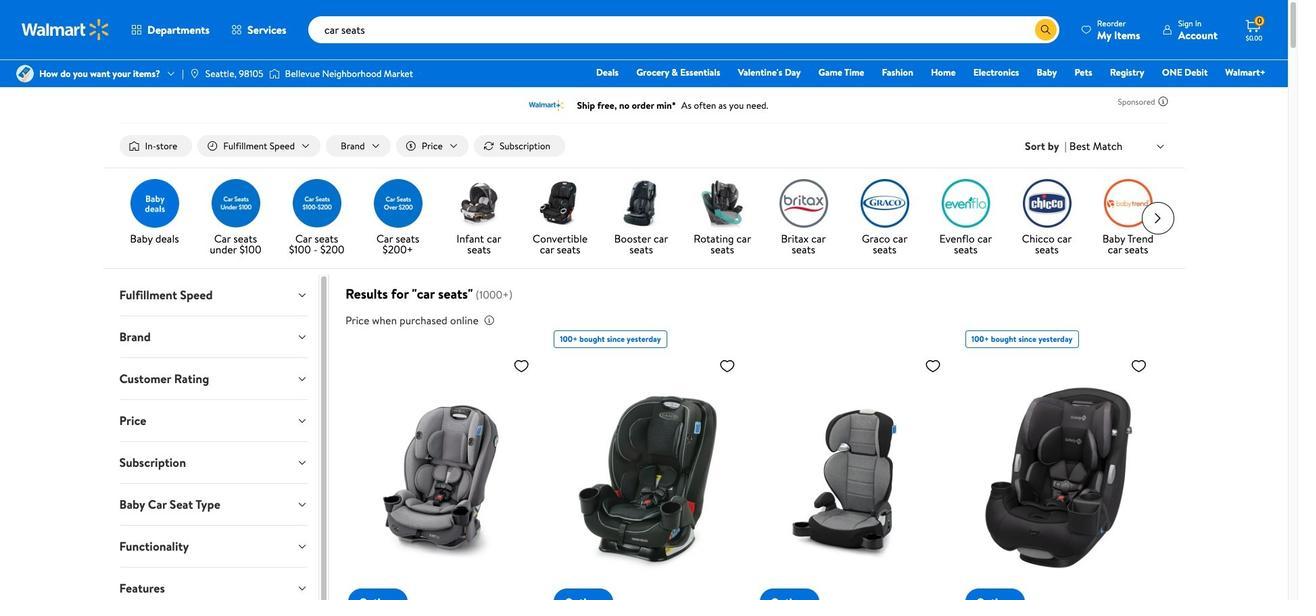 Task type: describe. For each thing, give the bounding box(es) containing it.
safety 1ˢᵗ grow and go sprint all-in-one convertible car seat, black beauty image
[[966, 352, 1153, 601]]

sign in to add to favorites list, safety 1ˢᵗ grow and go sprint all-in-one convertible car seat, black beauty image
[[1131, 358, 1147, 375]]

sort and filter section element
[[103, 124, 1185, 168]]

convertible car seats image
[[536, 179, 585, 228]]

walmart image
[[22, 19, 110, 41]]

0 horizontal spatial  image
[[16, 65, 34, 83]]

2 tab from the top
[[109, 317, 318, 358]]

sign in to add to favorites list, graco triogrow snuglock 3-in-1 car seat, leland image
[[719, 358, 736, 375]]

1 tab from the top
[[109, 275, 318, 316]]

car seats $100 - $200 image
[[293, 179, 341, 228]]

Walmart Site-Wide search field
[[308, 16, 1060, 43]]

next slide for chipmodulewithimages list image
[[1142, 202, 1174, 235]]

8 tab from the top
[[109, 568, 318, 601]]

chicco car seats image
[[1023, 179, 1072, 228]]

evenflo car seats image
[[942, 179, 990, 228]]

graco car seats image
[[861, 179, 909, 228]]

4 tab from the top
[[109, 400, 318, 442]]

infant car seats image
[[455, 179, 504, 228]]

legal information image
[[484, 315, 495, 326]]

2 horizontal spatial  image
[[269, 67, 280, 80]]

sign in to add to favorites list, graco® turbobooster® 2.0 highback booster seat, declan image
[[925, 358, 941, 375]]

sign in to add to favorites list, graco® slimfit® lx 3-in-1 convertible car seat, shaw image
[[514, 358, 530, 375]]

clear search field text image
[[1019, 24, 1030, 35]]

6 tab from the top
[[109, 484, 318, 526]]



Task type: vqa. For each thing, say whether or not it's contained in the screenshot.
'pickup'
no



Task type: locate. For each thing, give the bounding box(es) containing it.
search icon image
[[1041, 24, 1052, 35]]

7 tab from the top
[[109, 526, 318, 568]]

car seats $200+ image
[[374, 179, 422, 228]]

3 tab from the top
[[109, 359, 318, 400]]

rotating car seats image
[[698, 179, 747, 228]]

graco® turbobooster® 2.0 highback booster seat, declan image
[[760, 352, 947, 601]]

ad disclaimer and feedback image
[[1158, 96, 1169, 107]]

graco triogrow snuglock 3-in-1 car seat, leland image
[[554, 352, 741, 601]]

car seats under $100 image
[[211, 179, 260, 228]]

5 tab from the top
[[109, 442, 318, 484]]

baby trend car seats image
[[1104, 179, 1153, 228]]

baby deals image
[[130, 179, 179, 228]]

Search search field
[[308, 16, 1060, 43]]

booster car seats image
[[617, 179, 666, 228]]

graco® slimfit® lx 3-in-1 convertible car seat, shaw image
[[348, 352, 535, 601]]

britax car seats image
[[779, 179, 828, 228]]

sort by best match image
[[1156, 141, 1166, 152]]

 image
[[16, 65, 34, 83], [269, 67, 280, 80], [189, 68, 200, 79]]

1 horizontal spatial  image
[[189, 68, 200, 79]]

tab
[[109, 275, 318, 316], [109, 317, 318, 358], [109, 359, 318, 400], [109, 400, 318, 442], [109, 442, 318, 484], [109, 484, 318, 526], [109, 526, 318, 568], [109, 568, 318, 601]]



